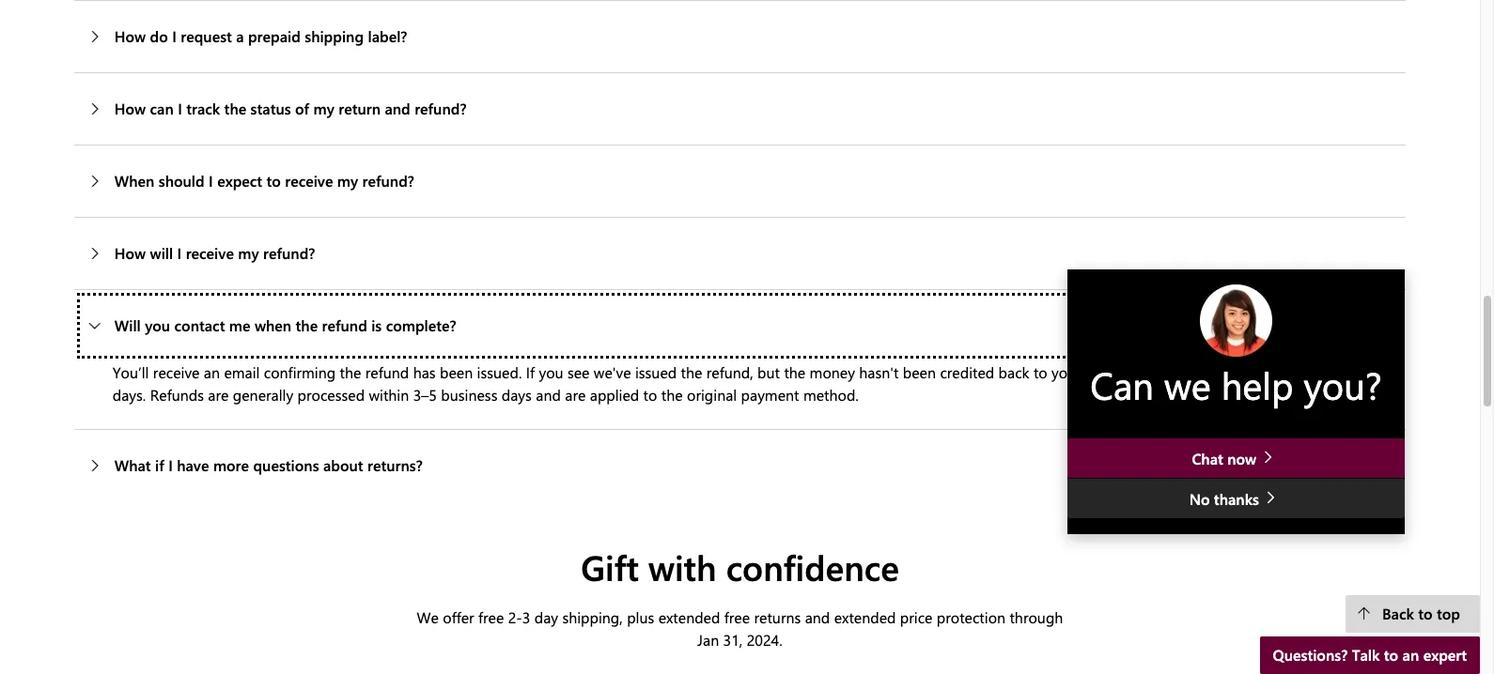 Task type: locate. For each thing, give the bounding box(es) containing it.
0 horizontal spatial and
[[385, 98, 410, 118]]

i inside the when should i expect to receive my refund? dropdown button
[[209, 171, 213, 190]]

how for how will i receive my refund?
[[114, 243, 146, 263]]

been
[[440, 362, 473, 382], [903, 362, 936, 382]]

2 vertical spatial and
[[805, 608, 830, 628]]

2 vertical spatial how
[[114, 243, 146, 263]]

how inside how will i receive my refund? dropdown button
[[114, 243, 146, 263]]

2024.
[[747, 631, 783, 650]]

more
[[213, 455, 249, 475]]

and inside you'll receive an email confirming the refund has been issued. if you see we've issued the refund, but the money hasn't been credited back to your payment provider, please wait a few additional days. refunds are generally processed within 3–5 business days and are applied to the original payment method.
[[536, 385, 561, 405]]

label?
[[368, 26, 407, 46]]

now
[[1228, 449, 1257, 469]]

provider,
[[1148, 362, 1207, 382]]

questions? talk to an expert
[[1273, 646, 1467, 665]]

1 horizontal spatial refund?
[[362, 171, 414, 190]]

i left the expect
[[209, 171, 213, 190]]

a inside dropdown button
[[236, 26, 244, 46]]

1 horizontal spatial extended
[[834, 608, 896, 628]]

how do i request a prepaid shipping label?
[[114, 26, 407, 46]]

2 been from the left
[[903, 362, 936, 382]]

shipping,
[[562, 608, 623, 628]]

been right hasn't in the right of the page
[[903, 362, 936, 382]]

expert
[[1423, 646, 1467, 665]]

payment down but
[[741, 385, 799, 405]]

to left the your
[[1034, 362, 1048, 382]]

my right of
[[313, 98, 334, 118]]

1 vertical spatial a
[[1289, 362, 1296, 382]]

when
[[114, 171, 154, 190]]

have
[[177, 455, 209, 475]]

when should i expect to receive my refund?
[[114, 171, 414, 190]]

to
[[266, 171, 281, 190], [1034, 362, 1048, 382], [643, 385, 657, 405], [1418, 604, 1433, 624], [1384, 646, 1399, 665]]

refund up within
[[365, 362, 409, 382]]

2 free from the left
[[724, 608, 750, 628]]

questions? talk to an expert button
[[1260, 637, 1480, 675]]

how inside how can i track the status of my return and refund? dropdown button
[[114, 98, 146, 118]]

the right but
[[784, 362, 806, 382]]

receive
[[285, 171, 333, 190], [186, 243, 234, 263], [153, 362, 200, 382]]

gift with confidence
[[581, 544, 899, 590]]

refund? up will you contact me when the refund is complete?
[[263, 243, 315, 263]]

refund inside you'll receive an email confirming the refund has been issued. if you see we've issued the refund, but the money hasn't been credited back to your payment provider, please wait a few additional days. refunds are generally processed within 3–5 business days and are applied to the original payment method.
[[365, 362, 409, 382]]

1 vertical spatial an
[[1403, 646, 1419, 665]]

0 horizontal spatial a
[[236, 26, 244, 46]]

0 vertical spatial payment
[[1086, 362, 1144, 382]]

how left will
[[114, 243, 146, 263]]

can we help you?
[[1090, 360, 1382, 410]]

i for expect
[[209, 171, 213, 190]]

i inside 'how do i request a prepaid shipping label?' dropdown button
[[172, 26, 177, 46]]

to right talk
[[1384, 646, 1399, 665]]

0 horizontal spatial been
[[440, 362, 473, 382]]

within
[[369, 385, 409, 405]]

you inside you'll receive an email confirming the refund has been issued. if you see we've issued the refund, but the money hasn't been credited back to your payment provider, please wait a few additional days. refunds are generally processed within 3–5 business days and are applied to the original payment method.
[[539, 362, 563, 382]]

free up '31,'
[[724, 608, 750, 628]]

the right track
[[224, 98, 246, 118]]

0 horizontal spatial you
[[145, 315, 170, 335]]

free
[[478, 608, 504, 628], [724, 608, 750, 628]]

i right "do"
[[172, 26, 177, 46]]

i for have
[[168, 455, 173, 475]]

0 vertical spatial you
[[145, 315, 170, 335]]

will you contact me when the refund is complete?
[[114, 315, 456, 335]]

2 horizontal spatial refund?
[[415, 98, 467, 118]]

you
[[145, 315, 170, 335], [539, 362, 563, 382]]

receive right the expect
[[285, 171, 333, 190]]

0 vertical spatial refund
[[322, 315, 367, 335]]

i right will
[[177, 243, 182, 263]]

2 vertical spatial receive
[[153, 362, 200, 382]]

i inside how can i track the status of my return and refund? dropdown button
[[178, 98, 182, 118]]

0 horizontal spatial payment
[[741, 385, 799, 405]]

an
[[204, 362, 220, 382], [1403, 646, 1419, 665]]

can
[[1090, 360, 1154, 410]]

method.
[[803, 385, 859, 405]]

will
[[150, 243, 173, 263]]

return
[[339, 98, 381, 118]]

refund? right return
[[415, 98, 467, 118]]

receive inside dropdown button
[[186, 243, 234, 263]]

we've
[[594, 362, 631, 382]]

refund? down return
[[362, 171, 414, 190]]

1 horizontal spatial my
[[313, 98, 334, 118]]

2 how from the top
[[114, 98, 146, 118]]

how left can
[[114, 98, 146, 118]]

1 vertical spatial refund
[[365, 362, 409, 382]]

2 are from the left
[[565, 385, 586, 405]]

issued.
[[477, 362, 522, 382]]

prepaid
[[248, 26, 301, 46]]

an left email
[[204, 362, 220, 382]]

i
[[172, 26, 177, 46], [178, 98, 182, 118], [209, 171, 213, 190], [177, 243, 182, 263], [168, 455, 173, 475]]

the
[[224, 98, 246, 118], [296, 315, 318, 335], [340, 362, 361, 382], [681, 362, 702, 382], [784, 362, 806, 382], [661, 385, 683, 405]]

1 vertical spatial my
[[337, 171, 358, 190]]

we
[[1164, 360, 1211, 410]]

i inside how will i receive my refund? dropdown button
[[177, 243, 182, 263]]

1 horizontal spatial a
[[1289, 362, 1296, 382]]

has
[[413, 362, 436, 382]]

free left 2-
[[478, 608, 504, 628]]

1 vertical spatial how
[[114, 98, 146, 118]]

refund for is
[[322, 315, 367, 335]]

to inside dropdown button
[[266, 171, 281, 190]]

refund for has
[[365, 362, 409, 382]]

a inside you'll receive an email confirming the refund has been issued. if you see we've issued the refund, but the money hasn't been credited back to your payment provider, please wait a few additional days. refunds are generally processed within 3–5 business days and are applied to the original payment method.
[[1289, 362, 1296, 382]]

0 vertical spatial an
[[204, 362, 220, 382]]

no
[[1189, 490, 1210, 510]]

0 horizontal spatial my
[[238, 243, 259, 263]]

returns
[[754, 608, 801, 628]]

refund inside dropdown button
[[322, 315, 367, 335]]

0 vertical spatial a
[[236, 26, 244, 46]]

help
[[1221, 360, 1294, 410]]

how will i receive my refund? button
[[74, 218, 1406, 289]]

extended up "jan"
[[658, 608, 720, 628]]

2 vertical spatial my
[[238, 243, 259, 263]]

2 vertical spatial refund?
[[263, 243, 315, 263]]

are
[[208, 385, 229, 405], [565, 385, 586, 405]]

0 horizontal spatial are
[[208, 385, 229, 405]]

and inside we offer free 2-3 day shipping, plus extended free returns and extended price protection through jan 31, 2024.
[[805, 608, 830, 628]]

1 horizontal spatial you
[[539, 362, 563, 382]]

receive right will
[[186, 243, 234, 263]]

1 horizontal spatial been
[[903, 362, 936, 382]]

extended
[[658, 608, 720, 628], [834, 608, 896, 628]]

1 how from the top
[[114, 26, 146, 46]]

and right return
[[385, 98, 410, 118]]

payment right the your
[[1086, 362, 1144, 382]]

2 horizontal spatial and
[[805, 608, 830, 628]]

1 vertical spatial refund?
[[362, 171, 414, 190]]

how left "do"
[[114, 26, 146, 46]]

0 vertical spatial refund?
[[415, 98, 467, 118]]

if
[[526, 362, 535, 382]]

are down email
[[208, 385, 229, 405]]

refund
[[322, 315, 367, 335], [365, 362, 409, 382]]

credited
[[940, 362, 995, 382]]

extended left price
[[834, 608, 896, 628]]

how can i track the status of my return and refund? button
[[74, 73, 1406, 144]]

you right if
[[539, 362, 563, 382]]

and right "returns"
[[805, 608, 830, 628]]

0 horizontal spatial an
[[204, 362, 220, 382]]

0 horizontal spatial refund?
[[263, 243, 315, 263]]

you right will
[[145, 315, 170, 335]]

a right request
[[236, 26, 244, 46]]

0 horizontal spatial free
[[478, 608, 504, 628]]

i right can
[[178, 98, 182, 118]]

0 vertical spatial receive
[[285, 171, 333, 190]]

0 vertical spatial how
[[114, 26, 146, 46]]

1 horizontal spatial and
[[536, 385, 561, 405]]

an left expert
[[1403, 646, 1419, 665]]

my down return
[[337, 171, 358, 190]]

i right if
[[168, 455, 173, 475]]

1 horizontal spatial an
[[1403, 646, 1419, 665]]

and
[[385, 98, 410, 118], [536, 385, 561, 405], [805, 608, 830, 628]]

will you contact me when the refund is complete? button
[[74, 290, 1406, 361]]

when should i expect to receive my refund? button
[[74, 145, 1406, 217]]

my
[[313, 98, 334, 118], [337, 171, 358, 190], [238, 243, 259, 263]]

3 how from the top
[[114, 243, 146, 263]]

you'll
[[113, 362, 149, 382]]

0 vertical spatial my
[[313, 98, 334, 118]]

1 vertical spatial you
[[539, 362, 563, 382]]

refunds
[[150, 385, 204, 405]]

refund left the is
[[322, 315, 367, 335]]

how inside 'how do i request a prepaid shipping label?' dropdown button
[[114, 26, 146, 46]]

to right the expect
[[266, 171, 281, 190]]

been up the 'business'
[[440, 362, 473, 382]]

i inside the what if i have more questions about returns? dropdown button
[[168, 455, 173, 475]]

are down see
[[565, 385, 586, 405]]

my up me
[[238, 243, 259, 263]]

and right days
[[536, 385, 561, 405]]

0 horizontal spatial extended
[[658, 608, 720, 628]]

1 horizontal spatial are
[[565, 385, 586, 405]]

few
[[1301, 362, 1324, 382]]

payment
[[1086, 362, 1144, 382], [741, 385, 799, 405]]

1 vertical spatial receive
[[186, 243, 234, 263]]

1 vertical spatial payment
[[741, 385, 799, 405]]

1 free from the left
[[478, 608, 504, 628]]

days
[[502, 385, 532, 405]]

1 horizontal spatial free
[[724, 608, 750, 628]]

receive up refunds
[[153, 362, 200, 382]]

1 vertical spatial and
[[536, 385, 561, 405]]

a left few
[[1289, 362, 1296, 382]]

should
[[159, 171, 205, 190]]

through
[[1010, 608, 1063, 628]]

0 vertical spatial and
[[385, 98, 410, 118]]

how
[[114, 26, 146, 46], [114, 98, 146, 118], [114, 243, 146, 263]]

a
[[236, 26, 244, 46], [1289, 362, 1296, 382]]



Task type: describe. For each thing, give the bounding box(es) containing it.
i for receive
[[177, 243, 182, 263]]

thanks
[[1214, 490, 1259, 510]]

of
[[295, 98, 309, 118]]

my inside dropdown button
[[238, 243, 259, 263]]

offer
[[443, 608, 474, 628]]

processed
[[298, 385, 365, 405]]

how do i request a prepaid shipping label? button
[[74, 1, 1406, 72]]

business
[[441, 385, 498, 405]]

please
[[1211, 362, 1253, 382]]

back
[[999, 362, 1030, 382]]

2 horizontal spatial my
[[337, 171, 358, 190]]

original
[[687, 385, 737, 405]]

we
[[417, 608, 439, 628]]

how can i track the status of my return and refund?
[[114, 98, 467, 118]]

how for how can i track the status of my return and refund?
[[114, 98, 146, 118]]

can
[[150, 98, 174, 118]]

receive inside you'll receive an email confirming the refund has been issued. if you see we've issued the refund, but the money hasn't been credited back to your payment provider, please wait a few additional days. refunds are generally processed within 3–5 business days and are applied to the original payment method.
[[153, 362, 200, 382]]

i for request
[[172, 26, 177, 46]]

how will i receive my refund?
[[114, 243, 315, 263]]

your
[[1052, 362, 1082, 382]]

an inside "dropdown button"
[[1403, 646, 1419, 665]]

receive inside dropdown button
[[285, 171, 333, 190]]

chat now
[[1192, 449, 1261, 469]]

1 are from the left
[[208, 385, 229, 405]]

but
[[758, 362, 780, 382]]

an inside you'll receive an email confirming the refund has been issued. if you see we've issued the refund, but the money hasn't been credited back to your payment provider, please wait a few additional days. refunds are generally processed within 3–5 business days and are applied to the original payment method.
[[204, 362, 220, 382]]

confirming
[[264, 362, 336, 382]]

with
[[648, 544, 717, 590]]

back
[[1382, 604, 1414, 624]]

2 extended from the left
[[834, 608, 896, 628]]

if
[[155, 455, 164, 475]]

me
[[229, 315, 250, 335]]

status
[[251, 98, 291, 118]]

additional
[[1328, 362, 1394, 382]]

protection
[[937, 608, 1006, 628]]

1 been from the left
[[440, 362, 473, 382]]

confidence
[[726, 544, 899, 590]]

contact
[[174, 315, 225, 335]]

jan
[[698, 631, 719, 650]]

chat
[[1192, 449, 1223, 469]]

do
[[150, 26, 168, 46]]

top
[[1437, 604, 1460, 624]]

the up processed
[[340, 362, 361, 382]]

gift
[[581, 544, 639, 590]]

how for how do i request a prepaid shipping label?
[[114, 26, 146, 46]]

questions?
[[1273, 646, 1348, 665]]

plus
[[627, 608, 654, 628]]

the up original
[[681, 362, 702, 382]]

wait
[[1257, 362, 1285, 382]]

what if i have more questions about returns?
[[114, 455, 423, 475]]

to inside "dropdown button"
[[1384, 646, 1399, 665]]

refund? inside dropdown button
[[263, 243, 315, 263]]

price
[[900, 608, 933, 628]]

money
[[810, 362, 855, 382]]

shipping
[[305, 26, 364, 46]]

chat now button
[[1068, 439, 1405, 478]]

what
[[114, 455, 151, 475]]

you?
[[1304, 360, 1382, 410]]

1 horizontal spatial payment
[[1086, 362, 1144, 382]]

days.
[[113, 385, 146, 405]]

we offer free 2-3 day shipping, plus extended free returns and extended price protection through jan 31, 2024.
[[417, 608, 1063, 650]]

you'll receive an email confirming the refund has been issued. if you see we've issued the refund, but the money hasn't been credited back to your payment provider, please wait a few additional days. refunds are generally processed within 3–5 business days and are applied to the original payment method.
[[113, 362, 1394, 405]]

will
[[114, 315, 141, 335]]

request
[[181, 26, 232, 46]]

hasn't
[[859, 362, 899, 382]]

when
[[255, 315, 291, 335]]

track
[[186, 98, 220, 118]]

no thanks
[[1189, 490, 1263, 510]]

returns?
[[367, 455, 423, 475]]

talk
[[1352, 646, 1380, 665]]

i for track
[[178, 98, 182, 118]]

the right when
[[296, 315, 318, 335]]

refund,
[[707, 362, 753, 382]]

issued
[[635, 362, 677, 382]]

you inside will you contact me when the refund is complete? dropdown button
[[145, 315, 170, 335]]

complete?
[[386, 315, 456, 335]]

the down issued
[[661, 385, 683, 405]]

back to top link
[[1345, 596, 1480, 633]]

what if i have more questions about returns? button
[[74, 430, 1406, 501]]

1 extended from the left
[[658, 608, 720, 628]]

about
[[323, 455, 363, 475]]

to down issued
[[643, 385, 657, 405]]

31,
[[723, 631, 743, 650]]

applied
[[590, 385, 639, 405]]

expect
[[217, 171, 262, 190]]

no thanks button
[[1068, 480, 1405, 519]]

to left the top
[[1418, 604, 1433, 624]]

3
[[522, 608, 530, 628]]

and inside dropdown button
[[385, 98, 410, 118]]

email
[[224, 362, 260, 382]]

day
[[534, 608, 558, 628]]

back to top
[[1382, 604, 1460, 624]]



Task type: vqa. For each thing, say whether or not it's contained in the screenshot.
Offer
yes



